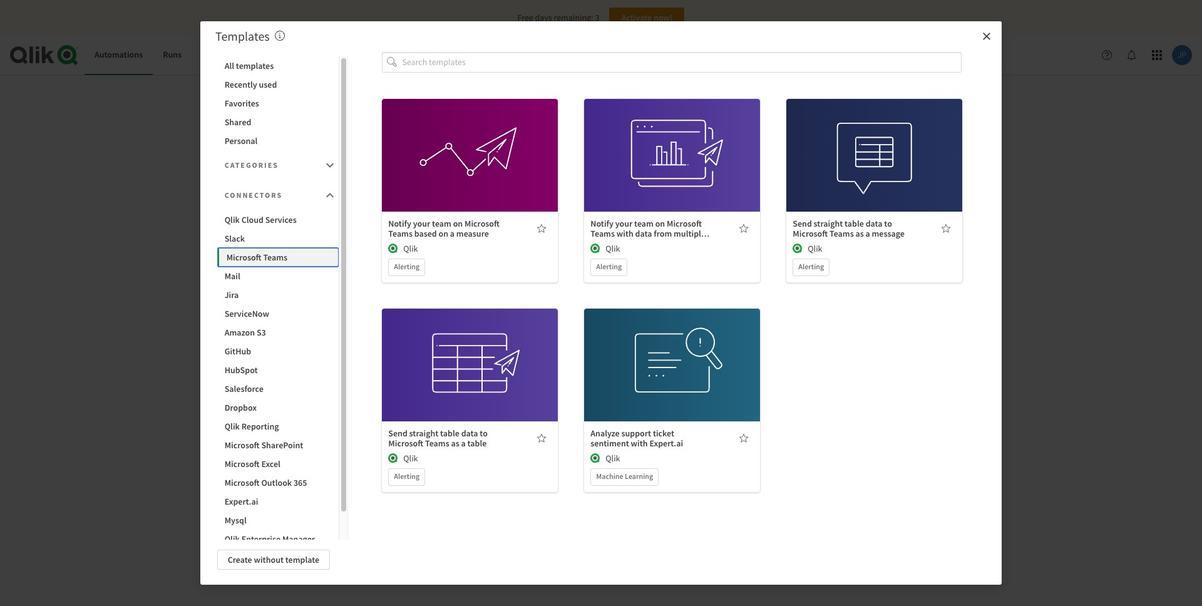 Task type: describe. For each thing, give the bounding box(es) containing it.
shared button
[[217, 113, 339, 132]]

use template for table
[[445, 346, 495, 357]]

teams inside button
[[263, 252, 288, 263]]

templates are pre-built automations that help you automate common business workflows. get started by selecting one of the pre-built templates or choose the blank canvas to build an automation from scratch. image
[[275, 31, 285, 41]]

recently
[[225, 79, 257, 90]]

microsoft sharepoint
[[225, 440, 303, 451]]

create automation
[[572, 382, 643, 393]]

data for send straight table data to microsoft teams as a table
[[461, 428, 478, 439]]

details button for message
[[836, 159, 914, 179]]

machine learning
[[597, 471, 654, 481]]

message
[[872, 228, 905, 239]]

amazon s3 button
[[217, 323, 339, 342]]

alerting for send straight table data to microsoft teams as a message
[[799, 262, 825, 271]]

shared
[[225, 117, 251, 128]]

outlook
[[261, 477, 292, 489]]

any
[[592, 355, 608, 368]]

teams inside notify your team on microsoft teams with data from multiple apps
[[591, 228, 615, 239]]

qlik inside button
[[225, 214, 240, 226]]

templates are pre-built automations that help you automate common business workflows. get started by selecting one of the pre-built templates or choose the blank canvas to build an automation from scratch. tooltip
[[275, 28, 285, 44]]

microsoft teams
[[227, 252, 288, 263]]

as for table
[[451, 438, 460, 449]]

sentiment
[[591, 438, 629, 449]]

qlik enterprise manager button
[[217, 530, 339, 549]]

runs
[[163, 49, 182, 60]]

expert.ai inside button
[[225, 496, 258, 507]]

template for table
[[461, 346, 495, 357]]

use for multiple
[[648, 136, 662, 147]]

favorites button
[[217, 94, 339, 113]]

free days remaining: 3
[[518, 12, 600, 23]]

Search templates text field
[[402, 52, 962, 72]]

create without template button
[[217, 550, 330, 570]]

you do not have any automations yet
[[522, 355, 680, 368]]

automations
[[95, 49, 143, 60]]

qlik cloud services button
[[217, 210, 339, 229]]

details button for table
[[431, 369, 509, 389]]

recently used
[[225, 79, 277, 90]]

add to favorites image for notify your team on microsoft teams with data from multiple apps
[[739, 223, 749, 233]]

support
[[622, 428, 652, 439]]

details for measure
[[457, 163, 483, 175]]

table for table
[[440, 428, 460, 439]]

use for message
[[850, 136, 864, 147]]

sharepoint
[[261, 440, 303, 451]]

send for send straight table data to microsoft teams as a message
[[793, 218, 812, 229]]

qlik image for send straight table data to microsoft teams as a table
[[389, 453, 399, 463]]

connectors
[[225, 190, 283, 200]]

send straight table data to microsoft teams as a message
[[793, 218, 905, 239]]

3
[[595, 12, 600, 23]]

templates
[[236, 60, 274, 71]]

automations button
[[85, 35, 153, 75]]

days
[[535, 12, 552, 23]]

mysql button
[[217, 511, 339, 530]]

qlik inside button
[[225, 534, 240, 545]]

details for table
[[457, 373, 483, 384]]

alerting for notify your team on microsoft teams based on a measure
[[394, 262, 420, 271]]

servicenow
[[225, 308, 269, 319]]

create for create without template
[[228, 554, 252, 566]]

details for multiple
[[660, 163, 686, 175]]

dropbox button
[[217, 398, 339, 417]]

activate
[[622, 12, 652, 23]]

use template button for multiple
[[633, 131, 712, 151]]

qlik enterprise manager
[[225, 534, 315, 545]]

remaining:
[[554, 12, 594, 23]]

template inside create without template button
[[286, 554, 320, 566]]

measure
[[457, 228, 489, 239]]

qlik image for analyze support ticket sentiment with expert.ai
[[591, 453, 601, 463]]

teams inside notify your team on microsoft teams based on a measure
[[389, 228, 413, 239]]

use for table
[[445, 346, 459, 357]]

all templates
[[225, 60, 274, 71]]

notify for notify your team on microsoft teams based on a measure
[[389, 218, 412, 229]]

metrics
[[202, 49, 229, 60]]

use for measure
[[445, 136, 459, 147]]

amazon
[[225, 327, 255, 338]]

to for table
[[480, 428, 488, 439]]

based
[[415, 228, 437, 239]]

all templates button
[[217, 56, 339, 75]]

mail button
[[217, 267, 339, 286]]

a for table
[[461, 438, 466, 449]]

categories
[[225, 160, 279, 170]]

a for message
[[866, 228, 871, 239]]

free
[[518, 12, 534, 23]]

with inside analyze support ticket sentiment with expert.ai
[[631, 438, 648, 449]]

use template button for measure
[[431, 131, 509, 151]]

alerting for send straight table data to microsoft teams as a table
[[394, 471, 420, 481]]

to for message
[[885, 218, 893, 229]]

table for message
[[845, 218, 864, 229]]

send for send straight table data to microsoft teams as a table
[[389, 428, 408, 439]]

machine
[[597, 471, 624, 481]]

jira
[[225, 289, 239, 301]]

qlik reporting button
[[217, 417, 339, 436]]

dropbox
[[225, 402, 257, 413]]

have
[[570, 355, 590, 368]]

connectors button
[[217, 183, 339, 208]]

metrics button
[[192, 35, 239, 75]]

s3
[[257, 327, 266, 338]]

you
[[522, 355, 538, 368]]

data inside notify your team on microsoft teams with data from multiple apps
[[636, 228, 652, 239]]

use template button for table
[[431, 341, 509, 361]]

add to favorites image for notify your team on microsoft teams based on a measure
[[537, 223, 547, 233]]

microsoft outlook 365 button
[[217, 474, 339, 492]]

microsoft excel
[[225, 459, 281, 470]]

your for based
[[413, 218, 431, 229]]

github button
[[217, 342, 339, 361]]

qlik inside 'button'
[[225, 421, 240, 432]]

salesforce
[[225, 383, 264, 395]]

microsoft inside microsoft teams button
[[227, 252, 262, 263]]

close image
[[982, 31, 992, 41]]

activate now!
[[622, 12, 673, 23]]

analyze support ticket sentiment with expert.ai
[[591, 428, 683, 449]]

activate now! link
[[610, 8, 685, 28]]

1 horizontal spatial table
[[468, 438, 487, 449]]



Task type: vqa. For each thing, say whether or not it's contained in the screenshot.
THE THIS
no



Task type: locate. For each thing, give the bounding box(es) containing it.
1 vertical spatial create
[[228, 554, 252, 566]]

notify
[[389, 218, 412, 229], [591, 218, 614, 229]]

connections button
[[239, 35, 306, 75]]

qlik image for notify your team on microsoft teams with data from multiple apps
[[591, 243, 601, 253]]

as for message
[[856, 228, 864, 239]]

use template button
[[431, 131, 509, 151], [633, 131, 712, 151], [836, 131, 914, 151], [431, 341, 509, 361], [633, 341, 712, 361]]

2 horizontal spatial on
[[656, 218, 665, 229]]

your left measure
[[413, 218, 431, 229]]

0 horizontal spatial send
[[389, 428, 408, 439]]

microsoft sharepoint button
[[217, 436, 339, 455]]

expert.ai up mysql
[[225, 496, 258, 507]]

microsoft inside notify your team on microsoft teams with data from multiple apps
[[667, 218, 702, 229]]

analyze
[[591, 428, 620, 439]]

template for measure
[[461, 136, 495, 147]]

tab list
[[85, 35, 306, 75]]

2 horizontal spatial data
[[866, 218, 883, 229]]

qlik image down send straight table data to microsoft teams as a table on the left of page
[[389, 453, 399, 463]]

add to favorites image for send straight table data to microsoft teams as a table
[[537, 433, 547, 443]]

0 horizontal spatial data
[[461, 428, 478, 439]]

1 notify from the left
[[389, 218, 412, 229]]

1 horizontal spatial expert.ai
[[650, 438, 683, 449]]

straight inside send straight table data to microsoft teams as a message
[[814, 218, 843, 229]]

as
[[856, 228, 864, 239], [451, 438, 460, 449]]

your for with
[[616, 218, 633, 229]]

0 vertical spatial straight
[[814, 218, 843, 229]]

use template for multiple
[[648, 136, 697, 147]]

hubspot button
[[217, 361, 339, 380]]

on for a
[[453, 218, 463, 229]]

qlik image
[[389, 243, 399, 253], [389, 453, 399, 463]]

qlik image for send straight table data to microsoft teams as a message
[[793, 243, 803, 253]]

expert.ai button
[[217, 492, 339, 511]]

0 horizontal spatial team
[[432, 218, 452, 229]]

yet
[[667, 355, 680, 368]]

your
[[413, 218, 431, 229], [616, 218, 633, 229]]

microsoft inside send straight table data to microsoft teams as a message
[[793, 228, 828, 239]]

not
[[553, 355, 568, 368]]

data inside send straight table data to microsoft teams as a message
[[866, 218, 883, 229]]

hubspot
[[225, 365, 258, 376]]

1 your from the left
[[413, 218, 431, 229]]

cloud
[[242, 214, 264, 226]]

excel
[[261, 459, 281, 470]]

a inside notify your team on microsoft teams based on a measure
[[450, 228, 455, 239]]

send
[[793, 218, 812, 229], [389, 428, 408, 439]]

team left from
[[635, 218, 654, 229]]

as inside send straight table data to microsoft teams as a message
[[856, 228, 864, 239]]

1 vertical spatial qlik image
[[389, 453, 399, 463]]

0 vertical spatial expert.ai
[[650, 438, 683, 449]]

1 vertical spatial send
[[389, 428, 408, 439]]

add to favorites image for send straight table data to microsoft teams as a message
[[942, 223, 952, 233]]

multiple
[[674, 228, 706, 239]]

1 vertical spatial with
[[631, 438, 648, 449]]

github
[[225, 346, 251, 357]]

microsoft inside microsoft excel button
[[225, 459, 260, 470]]

straight inside send straight table data to microsoft teams as a table
[[409, 428, 439, 439]]

your inside notify your team on microsoft teams based on a measure
[[413, 218, 431, 229]]

0 horizontal spatial straight
[[409, 428, 439, 439]]

1 horizontal spatial send
[[793, 218, 812, 229]]

0 horizontal spatial expert.ai
[[225, 496, 258, 507]]

create down have
[[572, 382, 597, 393]]

alerting down send straight table data to microsoft teams as a message
[[799, 262, 825, 271]]

add to favorites image
[[537, 223, 547, 233], [739, 223, 749, 233], [942, 223, 952, 233], [537, 433, 547, 443]]

from
[[654, 228, 672, 239]]

team left measure
[[432, 218, 452, 229]]

teams inside send straight table data to microsoft teams as a message
[[830, 228, 854, 239]]

team inside notify your team on microsoft teams with data from multiple apps
[[635, 218, 654, 229]]

qlik image down notify your team on microsoft teams based on a measure
[[389, 243, 399, 253]]

2 team from the left
[[635, 218, 654, 229]]

your left from
[[616, 218, 633, 229]]

alerting down apps
[[597, 262, 622, 271]]

learning
[[625, 471, 654, 481]]

alerting down send straight table data to microsoft teams as a table on the left of page
[[394, 471, 420, 481]]

a
[[450, 228, 455, 239], [866, 228, 871, 239], [461, 438, 466, 449]]

templates
[[215, 28, 270, 44]]

use template button for message
[[836, 131, 914, 151]]

create
[[572, 382, 597, 393], [228, 554, 252, 566]]

1 horizontal spatial notify
[[591, 218, 614, 229]]

on inside notify your team on microsoft teams with data from multiple apps
[[656, 218, 665, 229]]

microsoft
[[465, 218, 500, 229], [667, 218, 702, 229], [793, 228, 828, 239], [227, 252, 262, 263], [389, 438, 424, 449], [225, 440, 260, 451], [225, 459, 260, 470], [225, 477, 260, 489]]

your inside notify your team on microsoft teams with data from multiple apps
[[616, 218, 633, 229]]

automation
[[599, 382, 643, 393]]

team inside notify your team on microsoft teams based on a measure
[[432, 218, 452, 229]]

notify up apps
[[591, 218, 614, 229]]

template for multiple
[[663, 136, 697, 147]]

0 vertical spatial as
[[856, 228, 864, 239]]

mail
[[225, 271, 240, 282]]

use template
[[445, 136, 495, 147], [648, 136, 697, 147], [850, 136, 900, 147], [445, 346, 495, 357], [648, 346, 697, 357]]

amazon s3
[[225, 327, 266, 338]]

notify inside notify your team on microsoft teams based on a measure
[[389, 218, 412, 229]]

notify inside notify your team on microsoft teams with data from multiple apps
[[591, 218, 614, 229]]

template for message
[[866, 136, 900, 147]]

add to favorites image
[[739, 433, 749, 443]]

create for create automation
[[572, 382, 597, 393]]

personal button
[[217, 132, 339, 150]]

create left without
[[228, 554, 252, 566]]

create automation button
[[550, 378, 653, 398]]

data
[[866, 218, 883, 229], [636, 228, 652, 239], [461, 428, 478, 439]]

1 qlik image from the top
[[389, 243, 399, 253]]

tab list containing automations
[[85, 35, 306, 75]]

team
[[432, 218, 452, 229], [635, 218, 654, 229]]

jira button
[[217, 286, 339, 304]]

teams
[[389, 228, 413, 239], [591, 228, 615, 239], [830, 228, 854, 239], [263, 252, 288, 263], [425, 438, 450, 449]]

0 horizontal spatial your
[[413, 218, 431, 229]]

0 horizontal spatial table
[[440, 428, 460, 439]]

template
[[461, 136, 495, 147], [663, 136, 697, 147], [866, 136, 900, 147], [461, 346, 495, 357], [663, 346, 697, 357], [286, 554, 320, 566]]

details for message
[[862, 163, 888, 175]]

1 horizontal spatial on
[[453, 218, 463, 229]]

notify your team on microsoft teams with data from multiple apps
[[591, 218, 706, 249]]

qlik image for notify your team on microsoft teams based on a measure
[[389, 243, 399, 253]]

microsoft outlook 365
[[225, 477, 307, 489]]

straight for send straight table data to microsoft teams as a table
[[409, 428, 439, 439]]

2 horizontal spatial table
[[845, 218, 864, 229]]

services
[[265, 214, 297, 226]]

2 notify from the left
[[591, 218, 614, 229]]

send straight table data to microsoft teams as a table
[[389, 428, 488, 449]]

use template for message
[[850, 136, 900, 147]]

ticket
[[653, 428, 675, 439]]

with inside notify your team on microsoft teams with data from multiple apps
[[617, 228, 634, 239]]

1 vertical spatial straight
[[409, 428, 439, 439]]

1 horizontal spatial create
[[572, 382, 597, 393]]

1 horizontal spatial straight
[[814, 218, 843, 229]]

0 vertical spatial to
[[885, 218, 893, 229]]

data inside send straight table data to microsoft teams as a table
[[461, 428, 478, 439]]

0 vertical spatial send
[[793, 218, 812, 229]]

0 horizontal spatial as
[[451, 438, 460, 449]]

slack button
[[217, 229, 339, 248]]

table
[[845, 218, 864, 229], [440, 428, 460, 439], [468, 438, 487, 449]]

0 vertical spatial qlik image
[[389, 243, 399, 253]]

create without template
[[228, 554, 320, 566]]

1 horizontal spatial team
[[635, 218, 654, 229]]

salesforce button
[[217, 380, 339, 398]]

reporting
[[242, 421, 279, 432]]

personal
[[225, 135, 258, 147]]

table inside send straight table data to microsoft teams as a message
[[845, 218, 864, 229]]

1 team from the left
[[432, 218, 452, 229]]

1 horizontal spatial your
[[616, 218, 633, 229]]

expert.ai inside analyze support ticket sentiment with expert.ai
[[650, 438, 683, 449]]

used
[[259, 79, 277, 90]]

qlik
[[225, 214, 240, 226], [404, 243, 418, 254], [606, 243, 620, 254], [808, 243, 823, 254], [225, 421, 240, 432], [404, 453, 418, 464], [606, 453, 620, 464], [225, 534, 240, 545]]

to inside send straight table data to microsoft teams as a table
[[480, 428, 488, 439]]

microsoft inside send straight table data to microsoft teams as a table
[[389, 438, 424, 449]]

send inside send straight table data to microsoft teams as a message
[[793, 218, 812, 229]]

1 horizontal spatial as
[[856, 228, 864, 239]]

data for send straight table data to microsoft teams as a message
[[866, 218, 883, 229]]

notify left based
[[389, 218, 412, 229]]

1 horizontal spatial a
[[461, 438, 466, 449]]

on
[[453, 218, 463, 229], [656, 218, 665, 229], [439, 228, 449, 239]]

1 vertical spatial to
[[480, 428, 488, 439]]

alerting down based
[[394, 262, 420, 271]]

expert.ai
[[650, 438, 683, 449], [225, 496, 258, 507]]

expert.ai up learning at the bottom right of the page
[[650, 438, 683, 449]]

1 horizontal spatial to
[[885, 218, 893, 229]]

microsoft excel button
[[217, 455, 339, 474]]

connections
[[249, 49, 296, 60]]

with left ticket at the right
[[631, 438, 648, 449]]

to inside send straight table data to microsoft teams as a message
[[885, 218, 893, 229]]

as inside send straight table data to microsoft teams as a table
[[451, 438, 460, 449]]

details button for measure
[[431, 159, 509, 179]]

on for from
[[656, 218, 665, 229]]

0 horizontal spatial on
[[439, 228, 449, 239]]

qlik reporting
[[225, 421, 279, 432]]

microsoft inside notify your team on microsoft teams based on a measure
[[465, 218, 500, 229]]

teams inside send straight table data to microsoft teams as a table
[[425, 438, 450, 449]]

0 horizontal spatial to
[[480, 428, 488, 439]]

2 your from the left
[[616, 218, 633, 229]]

alerting for notify your team on microsoft teams with data from multiple apps
[[597, 262, 622, 271]]

straight for send straight table data to microsoft teams as a message
[[814, 218, 843, 229]]

servicenow button
[[217, 304, 339, 323]]

qlik image
[[591, 243, 601, 253], [793, 243, 803, 253], [591, 453, 601, 463]]

mysql
[[225, 515, 247, 526]]

recently used button
[[217, 75, 339, 94]]

a inside send straight table data to microsoft teams as a table
[[461, 438, 466, 449]]

without
[[254, 554, 284, 566]]

0 horizontal spatial a
[[450, 228, 455, 239]]

send inside send straight table data to microsoft teams as a table
[[389, 428, 408, 439]]

apps
[[591, 238, 609, 249]]

microsoft teams button
[[217, 248, 339, 267]]

qlik cloud services
[[225, 214, 297, 226]]

microsoft inside the microsoft sharepoint button
[[225, 440, 260, 451]]

use template for measure
[[445, 136, 495, 147]]

with right apps
[[617, 228, 634, 239]]

a inside send straight table data to microsoft teams as a message
[[866, 228, 871, 239]]

notify for notify your team on microsoft teams with data from multiple apps
[[591, 218, 614, 229]]

automations
[[610, 355, 665, 368]]

manager
[[282, 534, 315, 545]]

0 horizontal spatial notify
[[389, 218, 412, 229]]

microsoft inside microsoft outlook 365 button
[[225, 477, 260, 489]]

with
[[617, 228, 634, 239], [631, 438, 648, 449]]

2 qlik image from the top
[[389, 453, 399, 463]]

team for data
[[635, 218, 654, 229]]

to
[[885, 218, 893, 229], [480, 428, 488, 439]]

slack
[[225, 233, 245, 244]]

do
[[540, 355, 551, 368]]

runs button
[[153, 35, 192, 75]]

team for on
[[432, 218, 452, 229]]

details button for multiple
[[633, 159, 712, 179]]

0 vertical spatial with
[[617, 228, 634, 239]]

0 horizontal spatial create
[[228, 554, 252, 566]]

1 vertical spatial as
[[451, 438, 460, 449]]

all
[[225, 60, 234, 71]]

2 horizontal spatial a
[[866, 228, 871, 239]]

favorites
[[225, 98, 259, 109]]

1 horizontal spatial data
[[636, 228, 652, 239]]

1 vertical spatial expert.ai
[[225, 496, 258, 507]]

0 vertical spatial create
[[572, 382, 597, 393]]

notify your team on microsoft teams based on a measure
[[389, 218, 500, 239]]

a for measure
[[450, 228, 455, 239]]



